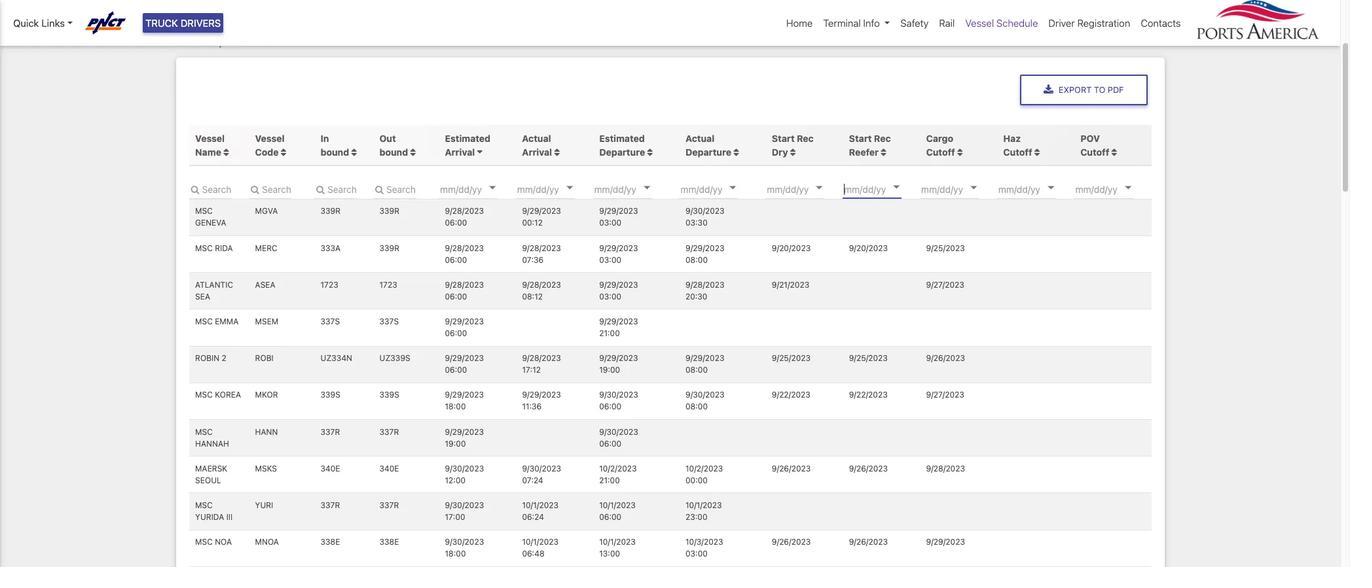 Task type: vqa. For each thing, say whether or not it's contained in the screenshot.
2nd 10/4/2023 06:00
no



Task type: describe. For each thing, give the bounding box(es) containing it.
03:00 inside 10/3/2023 03:00
[[686, 549, 708, 559]]

9/29/2023 21:00
[[599, 317, 638, 339]]

1 vertical spatial vessel schedule
[[228, 36, 306, 48]]

vessel name
[[195, 133, 225, 158]]

9/29/2023 06:00 for 337s
[[445, 317, 484, 339]]

2 open calendar image from the left
[[644, 187, 650, 190]]

terminal info link
[[818, 10, 895, 36]]

10/1/2023 06:00
[[599, 501, 636, 522]]

1 horizontal spatial 19:00
[[599, 365, 620, 375]]

msc hannah
[[195, 427, 229, 449]]

to
[[1094, 85, 1105, 95]]

1 337s from the left
[[321, 317, 340, 327]]

departure for actual
[[686, 146, 731, 158]]

sea
[[195, 292, 210, 302]]

1 horizontal spatial vessel schedule
[[965, 17, 1038, 29]]

10/1/2023 23:00
[[686, 501, 722, 522]]

9/30/2023 06:00 for 9/29/2023 19:00
[[599, 427, 638, 449]]

17:00
[[445, 513, 465, 522]]

9/29/2023 03:00 for 9/29/2023 00:12
[[599, 207, 638, 228]]

in
[[321, 133, 329, 144]]

9/29/2023 11:36
[[522, 390, 561, 412]]

0 horizontal spatial 9/25/2023
[[772, 354, 811, 364]]

yuri
[[255, 501, 273, 511]]

estimated arrival
[[445, 133, 491, 158]]

hann
[[255, 427, 278, 437]]

name
[[195, 146, 221, 158]]

terminal info
[[823, 17, 880, 29]]

out bound
[[379, 133, 410, 158]]

9/27/2023 for 9/21/2023
[[926, 280, 964, 290]]

cutoff for pov
[[1080, 146, 1109, 158]]

cutoff for haz
[[1003, 146, 1032, 158]]

9/29/2023 03:00 for 9/28/2023 07:36
[[599, 243, 638, 265]]

21:00 for 9/29/2023 21:00
[[599, 329, 620, 339]]

open calendar image for 4th mm/dd/yy "field" from the right
[[893, 186, 900, 189]]

robin 2
[[195, 354, 226, 364]]

actual arrival
[[522, 133, 552, 158]]

0 horizontal spatial schedule
[[262, 36, 306, 48]]

truck
[[145, 17, 178, 29]]

08:00 for 9/30/2023 06:00
[[686, 402, 708, 412]]

1 open calendar image from the left
[[566, 187, 573, 190]]

07:24
[[522, 476, 543, 486]]

in bound
[[321, 133, 351, 158]]

driver registration link
[[1043, 10, 1136, 36]]

cargo
[[926, 133, 953, 144]]

cutoff for cargo
[[926, 146, 955, 158]]

links
[[41, 17, 65, 29]]

11:36
[[522, 402, 542, 412]]

1 horizontal spatial 9/25/2023
[[849, 354, 888, 364]]

03:00 for 9/29/2023 00:12
[[599, 218, 621, 228]]

truck drivers
[[145, 17, 221, 29]]

08:12
[[522, 292, 543, 302]]

9/30/2023 07:24
[[522, 464, 561, 486]]

out
[[379, 133, 396, 144]]

10/2/2023 for 00:00
[[686, 464, 723, 474]]

robin
[[195, 354, 219, 364]]

20:30
[[686, 292, 707, 302]]

2 mm/dd/yy field from the left
[[679, 179, 758, 199]]

4 mm/dd/yy field from the left
[[843, 179, 921, 199]]

9/30/2023 12:00
[[445, 464, 484, 486]]

339r for 333a
[[379, 243, 399, 253]]

1 horizontal spatial schedule
[[996, 17, 1038, 29]]

21:00 for 10/2/2023 21:00
[[599, 476, 620, 486]]

10/1/2023 06:24
[[522, 501, 558, 522]]

pdf
[[1108, 85, 1124, 95]]

open calendar image for 6th mm/dd/yy "field" from left
[[1048, 187, 1054, 190]]

9/29/2023 08:00 for 9/20/2023
[[686, 243, 724, 265]]

9/29/2023 03:00 for 9/28/2023 08:12
[[599, 280, 638, 302]]

2 9/22/2023 from the left
[[849, 390, 888, 400]]

10/1/2023 for 23:00
[[686, 501, 722, 511]]

maersk seoul
[[195, 464, 227, 486]]

estimated for arrival
[[445, 133, 491, 144]]

9/28/2023 06:00 for 08:12
[[445, 280, 484, 302]]

06:00 inside "10/1/2023 06:00"
[[599, 513, 621, 522]]

0 vertical spatial home
[[786, 17, 813, 29]]

iii
[[226, 513, 233, 522]]

7 mm/dd/yy field from the left
[[1074, 179, 1153, 199]]

noa
[[215, 538, 232, 547]]

msem
[[255, 317, 278, 327]]

3 mm/dd/yy field from the left
[[766, 179, 844, 199]]

export to pdf link
[[1020, 74, 1147, 105]]

korea
[[215, 390, 241, 400]]

00:00
[[686, 476, 708, 486]]

9/27/2023 for 9/22/2023
[[926, 390, 964, 400]]

cargo cutoff
[[926, 133, 955, 158]]

9/30/2023 17:00
[[445, 501, 484, 522]]

mnoa
[[255, 538, 279, 547]]

10/2/2023 00:00
[[686, 464, 723, 486]]

msc rida
[[195, 243, 233, 253]]

uz339s
[[379, 354, 410, 364]]

9/28/2023 06:00 for 00:12
[[445, 207, 484, 228]]

10/3/2023
[[686, 538, 723, 547]]

open calendar image for 3rd mm/dd/yy "field" from the right
[[970, 187, 977, 190]]

03:30
[[686, 218, 708, 228]]

10/2/2023 for 21:00
[[599, 464, 637, 474]]

10/1/2023 13:00
[[599, 538, 636, 559]]

13:00
[[599, 549, 620, 559]]

12:00
[[445, 476, 466, 486]]

download image
[[1044, 85, 1053, 95]]

1 340e from the left
[[321, 464, 340, 474]]

9/30/2023 06:00 for 9/29/2023 18:00
[[599, 390, 638, 412]]

estimated for departure
[[599, 133, 645, 144]]

atlantic sea
[[195, 280, 233, 302]]

9/28/2023 17:12
[[522, 354, 561, 375]]

msc for msc geneva
[[195, 207, 213, 216]]

safety link
[[895, 10, 934, 36]]

08:00 for 9/29/2023 03:00
[[686, 255, 708, 265]]

arrival for actual arrival
[[522, 146, 552, 158]]

6 mm/dd/yy field from the left
[[997, 179, 1076, 199]]

18:00 for 9/29/2023 18:00
[[445, 402, 466, 412]]

quick
[[13, 17, 39, 29]]

1 339s from the left
[[321, 390, 340, 400]]

driver registration
[[1049, 17, 1130, 29]]

bound for out
[[379, 146, 408, 158]]

10/1/2023 06:48
[[522, 538, 558, 559]]

contacts link
[[1136, 10, 1186, 36]]

5 mm/dd/yy field from the left
[[920, 179, 998, 199]]

terminal
[[823, 17, 861, 29]]

open calendar image for fifth mm/dd/yy "field" from the right
[[816, 187, 823, 190]]

msks
[[255, 464, 277, 474]]

pov cutoff
[[1080, 133, 1109, 158]]

dry
[[772, 146, 788, 158]]

rida
[[215, 243, 233, 253]]

merc
[[255, 243, 277, 253]]

uz334n
[[321, 354, 352, 364]]

info
[[863, 17, 880, 29]]



Task type: locate. For each thing, give the bounding box(es) containing it.
9/29/2023 19:00 down 9/29/2023 18:00
[[445, 427, 484, 449]]

start inside start rec dry
[[772, 133, 795, 144]]

06:48
[[522, 549, 544, 559]]

0 vertical spatial vessel schedule
[[965, 17, 1038, 29]]

333a
[[321, 243, 341, 253]]

1 msc from the top
[[195, 207, 213, 216]]

start up dry
[[772, 133, 795, 144]]

337s up uz339s
[[379, 317, 399, 327]]

2 337s from the left
[[379, 317, 399, 327]]

9/25/2023
[[926, 243, 965, 253], [772, 354, 811, 364], [849, 354, 888, 364]]

23:00
[[686, 513, 707, 522]]

1 horizontal spatial 340e
[[379, 464, 399, 474]]

0 vertical spatial 9/29/2023 19:00
[[599, 354, 638, 375]]

msc
[[195, 207, 213, 216], [195, 243, 213, 253], [195, 317, 213, 327], [195, 390, 213, 400], [195, 427, 213, 437], [195, 501, 213, 511], [195, 538, 213, 547]]

home link left terminal
[[781, 10, 818, 36]]

18:00 for 9/30/2023 18:00
[[445, 549, 466, 559]]

pov
[[1080, 133, 1100, 144]]

6 msc from the top
[[195, 501, 213, 511]]

reefer
[[849, 146, 879, 158]]

0 horizontal spatial 340e
[[321, 464, 340, 474]]

9/21/2023
[[772, 280, 809, 290]]

1 vertical spatial 08:00
[[686, 365, 708, 375]]

open calendar image
[[893, 186, 900, 189], [730, 187, 736, 190], [816, 187, 823, 190], [970, 187, 977, 190], [1048, 187, 1054, 190]]

7 msc from the top
[[195, 538, 213, 547]]

msc for msc yurida iii
[[195, 501, 213, 511]]

open calendar image
[[566, 187, 573, 190], [644, 187, 650, 190], [1125, 187, 1131, 190]]

21:00 inside 9/29/2023 21:00
[[599, 329, 620, 339]]

18:00
[[445, 402, 466, 412], [445, 549, 466, 559]]

msc left noa
[[195, 538, 213, 547]]

9/26/2023
[[926, 354, 965, 364], [772, 464, 811, 474], [849, 464, 888, 474], [772, 538, 811, 547], [849, 538, 888, 547]]

haz
[[1003, 133, 1021, 144]]

9/28/2023 20:30
[[686, 280, 724, 302]]

departure for estimated
[[599, 146, 645, 158]]

2 msc from the top
[[195, 243, 213, 253]]

rec for start rec dry
[[797, 133, 814, 144]]

3 9/29/2023 03:00 from the top
[[599, 280, 638, 302]]

start rec dry
[[772, 133, 814, 158]]

9/30/2023
[[686, 207, 725, 216], [599, 390, 638, 400], [686, 390, 725, 400], [599, 427, 638, 437], [445, 464, 484, 474], [522, 464, 561, 474], [445, 501, 484, 511], [445, 538, 484, 547]]

bound down out in the left of the page
[[379, 146, 408, 158]]

1 9/29/2023 03:00 from the top
[[599, 207, 638, 228]]

msc inside msc hannah
[[195, 427, 213, 437]]

1 21:00 from the top
[[599, 329, 620, 339]]

cutoff down the haz
[[1003, 146, 1032, 158]]

1 horizontal spatial actual
[[686, 133, 714, 144]]

0 horizontal spatial arrival
[[445, 146, 475, 158]]

1 mm/dd/yy field from the left
[[593, 179, 672, 199]]

10/2/2023 up "10/1/2023 06:00" on the bottom
[[599, 464, 637, 474]]

home link down drivers
[[186, 36, 215, 48]]

msc for msc hannah
[[195, 427, 213, 437]]

2 1723 from the left
[[379, 280, 397, 290]]

03:00 for 9/28/2023 07:36
[[599, 255, 621, 265]]

export
[[1059, 85, 1092, 95]]

2 9/29/2023 08:00 from the top
[[686, 354, 724, 375]]

schedule
[[996, 17, 1038, 29], [262, 36, 306, 48]]

9/28/2023 06:00
[[445, 207, 484, 228], [445, 243, 484, 265], [445, 280, 484, 302]]

2 vertical spatial 08:00
[[686, 402, 708, 412]]

msc left rida
[[195, 243, 213, 253]]

0 horizontal spatial home link
[[186, 36, 215, 48]]

rec
[[797, 133, 814, 144], [874, 133, 891, 144]]

msc yurida iii
[[195, 501, 233, 522]]

1 vertical spatial 9/28/2023 06:00
[[445, 243, 484, 265]]

2 arrival from the left
[[522, 146, 552, 158]]

1 cutoff from the left
[[926, 146, 955, 158]]

2 start from the left
[[849, 133, 872, 144]]

msc korea
[[195, 390, 241, 400]]

1 horizontal spatial arrival
[[522, 146, 552, 158]]

2 estimated from the left
[[599, 133, 645, 144]]

1 vertical spatial 9/29/2023 19:00
[[445, 427, 484, 449]]

339s
[[321, 390, 340, 400], [379, 390, 399, 400]]

msc left 'korea'
[[195, 390, 213, 400]]

2 9/29/2023 06:00 from the top
[[445, 354, 484, 375]]

2 actual from the left
[[686, 133, 714, 144]]

9/29/2023 03:00
[[599, 207, 638, 228], [599, 243, 638, 265], [599, 280, 638, 302]]

10/2/2023 21:00
[[599, 464, 637, 486]]

337s up uz334n
[[321, 317, 340, 327]]

17:12
[[522, 365, 541, 375]]

0 vertical spatial 18:00
[[445, 402, 466, 412]]

msc for msc korea
[[195, 390, 213, 400]]

10/2/2023
[[599, 464, 637, 474], [686, 464, 723, 474]]

0 horizontal spatial rec
[[797, 133, 814, 144]]

2 vertical spatial 9/29/2023 03:00
[[599, 280, 638, 302]]

1 9/20/2023 from the left
[[772, 243, 811, 253]]

10/1/2023 up 13:00
[[599, 538, 636, 547]]

1 vertical spatial home
[[186, 36, 215, 48]]

9/28/2023 06:00 for 07:36
[[445, 243, 484, 265]]

2 vertical spatial 9/28/2023 06:00
[[445, 280, 484, 302]]

msc geneva
[[195, 207, 226, 228]]

2 340e from the left
[[379, 464, 399, 474]]

9/28/2023 08:12
[[522, 280, 561, 302]]

3 9/28/2023 06:00 from the top
[[445, 280, 484, 302]]

1 vertical spatial 9/29/2023 08:00
[[686, 354, 724, 375]]

msc up "geneva"
[[195, 207, 213, 216]]

bound for in
[[321, 146, 349, 158]]

339r for 339r
[[379, 207, 399, 216]]

3 08:00 from the top
[[686, 402, 708, 412]]

2 9/27/2023 from the top
[[926, 390, 964, 400]]

0 horizontal spatial departure
[[599, 146, 645, 158]]

mm/dd/yy field down haz cutoff
[[997, 179, 1076, 199]]

mm/dd/yy field down cargo cutoff
[[920, 179, 998, 199]]

3 msc from the top
[[195, 317, 213, 327]]

1 vertical spatial schedule
[[262, 36, 306, 48]]

bound inside in bound
[[321, 146, 349, 158]]

1 horizontal spatial home link
[[781, 10, 818, 36]]

339s down uz339s
[[379, 390, 399, 400]]

1 horizontal spatial rec
[[874, 133, 891, 144]]

0 vertical spatial 9/29/2023 03:00
[[599, 207, 638, 228]]

geneva
[[195, 218, 226, 228]]

msc for msc noa
[[195, 538, 213, 547]]

19:00 up 9/30/2023 12:00
[[445, 439, 466, 449]]

1 9/28/2023 06:00 from the top
[[445, 207, 484, 228]]

export to pdf
[[1059, 85, 1124, 95]]

bound inside out bound
[[379, 146, 408, 158]]

2 horizontal spatial open calendar image
[[1125, 187, 1131, 190]]

06:24
[[522, 513, 544, 522]]

4 msc from the top
[[195, 390, 213, 400]]

2 9/28/2023 06:00 from the top
[[445, 243, 484, 265]]

bound
[[321, 146, 349, 158], [379, 146, 408, 158]]

2 9/20/2023 from the left
[[849, 243, 888, 253]]

21:00 inside 10/2/2023 21:00
[[599, 476, 620, 486]]

9/29/2023 08:00
[[686, 243, 724, 265], [686, 354, 724, 375]]

1 horizontal spatial open calendar image
[[644, 187, 650, 190]]

mm/dd/yy field down dry
[[766, 179, 844, 199]]

rec up reefer
[[874, 133, 891, 144]]

0 vertical spatial schedule
[[996, 17, 1038, 29]]

rec inside start rec reefer
[[874, 133, 891, 144]]

actual for actual departure
[[686, 133, 714, 144]]

msc up yurida
[[195, 501, 213, 511]]

337r
[[321, 427, 340, 437], [379, 427, 399, 437], [321, 501, 340, 511], [379, 501, 399, 511]]

9/29/2023 08:00 for 9/25/2023
[[686, 354, 724, 375]]

1 horizontal spatial 339s
[[379, 390, 399, 400]]

mkor
[[255, 390, 278, 400]]

mm/dd/yy field
[[593, 179, 672, 199], [679, 179, 758, 199], [766, 179, 844, 199], [843, 179, 921, 199], [920, 179, 998, 199], [997, 179, 1076, 199], [1074, 179, 1153, 199]]

0 horizontal spatial 10/2/2023
[[599, 464, 637, 474]]

1 10/2/2023 from the left
[[599, 464, 637, 474]]

0 horizontal spatial 1723
[[321, 280, 338, 290]]

1 estimated from the left
[[445, 133, 491, 144]]

emma
[[215, 317, 239, 327]]

msc up hannah
[[195, 427, 213, 437]]

2 horizontal spatial cutoff
[[1080, 146, 1109, 158]]

3 cutoff from the left
[[1080, 146, 1109, 158]]

estimated
[[445, 133, 491, 144], [599, 133, 645, 144]]

9/29/2023 18:00
[[445, 390, 484, 412]]

9/29/2023 06:00 for uz339s
[[445, 354, 484, 375]]

1 rec from the left
[[797, 133, 814, 144]]

10/1/2023 down 10/2/2023 21:00
[[599, 501, 636, 511]]

msc for msc emma
[[195, 317, 213, 327]]

bound down in
[[321, 146, 349, 158]]

0 vertical spatial 08:00
[[686, 255, 708, 265]]

quick links link
[[13, 16, 72, 30]]

msc inside msc yurida iii
[[195, 501, 213, 511]]

10/2/2023 up 00:00
[[686, 464, 723, 474]]

0 horizontal spatial 9/22/2023
[[772, 390, 810, 400]]

0 horizontal spatial cutoff
[[926, 146, 955, 158]]

9/29/2023 08:00 down "03:30"
[[686, 243, 724, 265]]

339r
[[321, 207, 341, 216], [379, 207, 399, 216], [379, 243, 399, 253]]

actual inside actual departure
[[686, 133, 714, 144]]

10/1/2023 for 13:00
[[599, 538, 636, 547]]

hannah
[[195, 439, 229, 449]]

1 horizontal spatial estimated
[[599, 133, 645, 144]]

9/22/2023
[[772, 390, 810, 400], [849, 390, 888, 400]]

1 9/22/2023 from the left
[[772, 390, 810, 400]]

rec for start rec reefer
[[874, 133, 891, 144]]

03:00 for 9/28/2023 08:12
[[599, 292, 621, 302]]

9/28/2023
[[445, 207, 484, 216], [445, 243, 484, 253], [522, 243, 561, 253], [445, 280, 484, 290], [522, 280, 561, 290], [686, 280, 724, 290], [522, 354, 561, 364], [926, 464, 965, 474]]

0 vertical spatial 9/29/2023 08:00
[[686, 243, 724, 265]]

1 horizontal spatial departure
[[686, 146, 731, 158]]

10/1/2023 for 06:48
[[522, 538, 558, 547]]

1 horizontal spatial 337s
[[379, 317, 399, 327]]

9/30/2023 18:00
[[445, 538, 484, 559]]

00:12
[[522, 218, 543, 228]]

vessel code
[[255, 133, 285, 158]]

1 08:00 from the top
[[686, 255, 708, 265]]

0 horizontal spatial estimated
[[445, 133, 491, 144]]

2 339s from the left
[[379, 390, 399, 400]]

home down drivers
[[186, 36, 215, 48]]

1 vertical spatial 9/29/2023 03:00
[[599, 243, 638, 265]]

rail link
[[934, 10, 960, 36]]

msc left emma
[[195, 317, 213, 327]]

1 9/30/2023 06:00 from the top
[[599, 390, 638, 412]]

337s
[[321, 317, 340, 327], [379, 317, 399, 327]]

0 horizontal spatial start
[[772, 133, 795, 144]]

1 arrival from the left
[[445, 146, 475, 158]]

0 horizontal spatial bound
[[321, 146, 349, 158]]

1 start from the left
[[772, 133, 795, 144]]

2 10/2/2023 from the left
[[686, 464, 723, 474]]

mm/dd/yy field down pov cutoff
[[1074, 179, 1153, 199]]

3 open calendar image from the left
[[1125, 187, 1131, 190]]

1 horizontal spatial start
[[849, 133, 872, 144]]

arrival for estimated arrival
[[445, 146, 475, 158]]

maersk
[[195, 464, 227, 474]]

mm/dd/yy field down reefer
[[843, 179, 921, 199]]

1 vertical spatial 9/27/2023
[[926, 390, 964, 400]]

0 horizontal spatial actual
[[522, 133, 551, 144]]

1 horizontal spatial home
[[786, 17, 813, 29]]

21:00
[[599, 329, 620, 339], [599, 476, 620, 486]]

msc inside msc geneva
[[195, 207, 213, 216]]

0 horizontal spatial 9/29/2023 19:00
[[445, 427, 484, 449]]

1 1723 from the left
[[321, 280, 338, 290]]

10/1/2023 up 06:24
[[522, 501, 558, 511]]

0 vertical spatial 21:00
[[599, 329, 620, 339]]

10/1/2023 up 23:00
[[686, 501, 722, 511]]

atlantic
[[195, 280, 233, 290]]

10/1/2023 for 06:24
[[522, 501, 558, 511]]

0 vertical spatial 9/28/2023 06:00
[[445, 207, 484, 228]]

1 horizontal spatial 9/22/2023
[[849, 390, 888, 400]]

1 horizontal spatial 10/2/2023
[[686, 464, 723, 474]]

contacts
[[1141, 17, 1181, 29]]

2 08:00 from the top
[[686, 365, 708, 375]]

2 rec from the left
[[874, 133, 891, 144]]

2 338e from the left
[[379, 538, 399, 547]]

0 vertical spatial 9/29/2023 06:00
[[445, 317, 484, 339]]

08:00 for 9/29/2023 19:00
[[686, 365, 708, 375]]

2 9/30/2023 06:00 from the top
[[599, 427, 638, 449]]

msc emma
[[195, 317, 239, 327]]

0 horizontal spatial home
[[186, 36, 215, 48]]

1 vertical spatial 18:00
[[445, 549, 466, 559]]

19:00 down 9/29/2023 21:00
[[599, 365, 620, 375]]

0 vertical spatial 19:00
[[599, 365, 620, 375]]

9/30/2023 08:00
[[686, 390, 725, 412]]

1 9/29/2023 08:00 from the top
[[686, 243, 724, 265]]

1 9/29/2023 06:00 from the top
[[445, 317, 484, 339]]

rec inside start rec dry
[[797, 133, 814, 144]]

0 horizontal spatial 9/20/2023
[[772, 243, 811, 253]]

1 18:00 from the top
[[445, 402, 466, 412]]

2 21:00 from the top
[[599, 476, 620, 486]]

0 horizontal spatial 337s
[[321, 317, 340, 327]]

2 horizontal spatial 9/25/2023
[[926, 243, 965, 253]]

9/29/2023 19:00 down 9/29/2023 21:00
[[599, 354, 638, 375]]

start for reefer
[[849, 133, 872, 144]]

arrival inside the estimated arrival
[[445, 146, 475, 158]]

1 horizontal spatial cutoff
[[1003, 146, 1032, 158]]

338e
[[321, 538, 340, 547], [379, 538, 399, 547]]

1 horizontal spatial 9/29/2023 19:00
[[599, 354, 638, 375]]

10/1/2023 up the 06:48
[[522, 538, 558, 547]]

cutoff
[[926, 146, 955, 158], [1003, 146, 1032, 158], [1080, 146, 1109, 158]]

0 vertical spatial 9/27/2023
[[926, 280, 964, 290]]

mgva
[[255, 207, 278, 216]]

yurida
[[195, 513, 224, 522]]

estimated departure
[[599, 133, 645, 158]]

home left terminal
[[786, 17, 813, 29]]

9/30/2023 06:00
[[599, 390, 638, 412], [599, 427, 638, 449]]

2 bound from the left
[[379, 146, 408, 158]]

0 horizontal spatial 339s
[[321, 390, 340, 400]]

0 vertical spatial 9/30/2023 06:00
[[599, 390, 638, 412]]

0 horizontal spatial vessel schedule
[[228, 36, 306, 48]]

msc for msc rida
[[195, 243, 213, 253]]

mm/dd/yy field up 9/30/2023 03:30
[[679, 179, 758, 199]]

msc noa
[[195, 538, 232, 547]]

1 bound from the left
[[321, 146, 349, 158]]

0 horizontal spatial 338e
[[321, 538, 340, 547]]

5 msc from the top
[[195, 427, 213, 437]]

robi
[[255, 354, 274, 364]]

cutoff down pov
[[1080, 146, 1109, 158]]

1 horizontal spatial 9/20/2023
[[849, 243, 888, 253]]

cutoff down cargo at the top of page
[[926, 146, 955, 158]]

2 cutoff from the left
[[1003, 146, 1032, 158]]

0 horizontal spatial 19:00
[[445, 439, 466, 449]]

open calendar image for 6th mm/dd/yy "field" from the right
[[730, 187, 736, 190]]

9/29/2023 08:00 up 9/30/2023 08:00
[[686, 354, 724, 375]]

haz cutoff
[[1003, 133, 1032, 158]]

truck drivers link
[[143, 13, 223, 33]]

1 vertical spatial 9/30/2023 06:00
[[599, 427, 638, 449]]

actual inside 'actual arrival'
[[522, 133, 551, 144]]

1723
[[321, 280, 338, 290], [379, 280, 397, 290]]

08:00
[[686, 255, 708, 265], [686, 365, 708, 375], [686, 402, 708, 412]]

1 vertical spatial 19:00
[[445, 439, 466, 449]]

start for dry
[[772, 133, 795, 144]]

start inside start rec reefer
[[849, 133, 872, 144]]

1 9/27/2023 from the top
[[926, 280, 964, 290]]

2 departure from the left
[[686, 146, 731, 158]]

19:00
[[599, 365, 620, 375], [445, 439, 466, 449]]

9/27/2023
[[926, 280, 964, 290], [926, 390, 964, 400]]

estimated inside estimated departure
[[599, 133, 645, 144]]

18:00 inside 9/30/2023 18:00
[[445, 549, 466, 559]]

10/1/2023 for 06:00
[[599, 501, 636, 511]]

339s down uz334n
[[321, 390, 340, 400]]

asea
[[255, 280, 275, 290]]

1 departure from the left
[[599, 146, 645, 158]]

1 vertical spatial 21:00
[[599, 476, 620, 486]]

18:00 inside 9/29/2023 18:00
[[445, 402, 466, 412]]

safety
[[900, 17, 929, 29]]

1 vertical spatial 9/29/2023 06:00
[[445, 354, 484, 375]]

1 horizontal spatial bound
[[379, 146, 408, 158]]

2 9/29/2023 03:00 from the top
[[599, 243, 638, 265]]

08:00 inside 9/30/2023 08:00
[[686, 402, 708, 412]]

None field
[[189, 179, 232, 199], [249, 179, 292, 199], [314, 179, 357, 199], [373, 179, 416, 199], [189, 179, 232, 199], [249, 179, 292, 199], [314, 179, 357, 199], [373, 179, 416, 199]]

0 horizontal spatial open calendar image
[[566, 187, 573, 190]]

1 actual from the left
[[522, 133, 551, 144]]

1 338e from the left
[[321, 538, 340, 547]]

2 18:00 from the top
[[445, 549, 466, 559]]

rec left start rec reefer
[[797, 133, 814, 144]]

start up reefer
[[849, 133, 872, 144]]

drivers
[[181, 17, 221, 29]]

actual for actual arrival
[[522, 133, 551, 144]]

1 horizontal spatial 338e
[[379, 538, 399, 547]]

1 horizontal spatial 1723
[[379, 280, 397, 290]]

mm/dd/yy field down estimated departure
[[593, 179, 672, 199]]

10/3/2023 03:00
[[686, 538, 723, 559]]

2
[[222, 354, 226, 364]]



